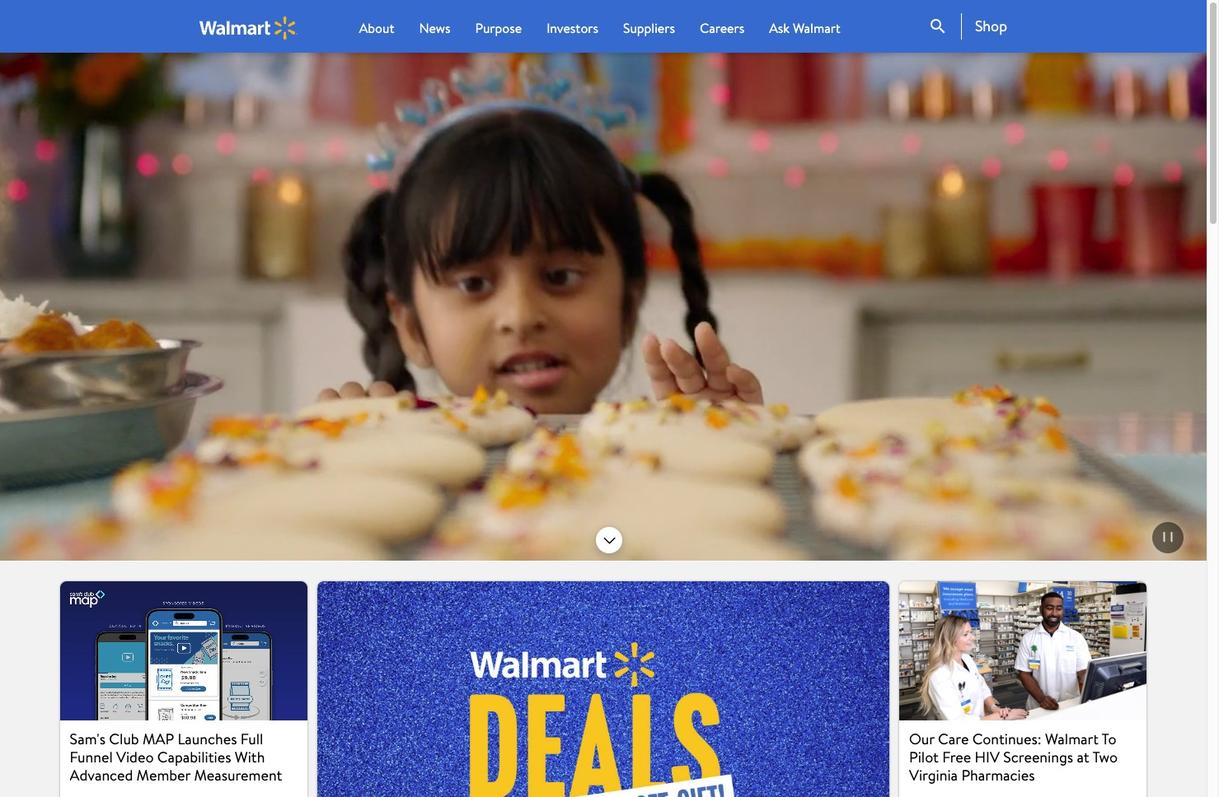 Task type: vqa. For each thing, say whether or not it's contained in the screenshot.
Free at the bottom of page
yes



Task type: describe. For each thing, give the bounding box(es) containing it.
two
[[1093, 748, 1118, 768]]

map
[[143, 730, 174, 750]]

purpose
[[475, 19, 522, 37]]

suppliers button
[[623, 18, 675, 38]]

search
[[928, 16, 948, 36]]

our
[[909, 730, 934, 750]]

advanced
[[70, 766, 133, 786]]

about
[[359, 19, 394, 37]]

careers link
[[700, 18, 744, 38]]

sam's club map launches full funnel video capabilities with advanced member measurement
[[70, 730, 282, 786]]

club
[[109, 730, 139, 750]]

our care continues: walmart to pilot free hiv screenings at two virginia pharmacies
[[909, 730, 1118, 786]]

sam's
[[70, 730, 106, 750]]

about button
[[359, 18, 394, 38]]

investors
[[547, 19, 598, 37]]

to
[[1102, 730, 1116, 750]]

investors button
[[547, 18, 598, 38]]

measurement
[[194, 766, 282, 786]]

walmart inside our care continues: walmart to pilot free hiv screenings at two virginia pharmacies
[[1045, 730, 1099, 750]]

sam's club map launches full funnel video capabilities with advanced member measurement link
[[60, 582, 307, 798]]

careers
[[700, 19, 744, 37]]

ask
[[769, 19, 790, 37]]

screenings
[[1003, 748, 1073, 768]]

full
[[240, 730, 263, 750]]

pilot
[[909, 748, 939, 768]]



Task type: locate. For each thing, give the bounding box(es) containing it.
0 horizontal spatial walmart
[[793, 19, 840, 37]]

with
[[235, 748, 265, 768]]

member
[[137, 766, 190, 786]]

at
[[1077, 748, 1089, 768]]

funnel
[[70, 748, 113, 768]]

care
[[938, 730, 969, 750]]

continues:
[[972, 730, 1042, 750]]

launches
[[178, 730, 237, 750]]

video
[[116, 748, 154, 768]]

capabilities
[[157, 748, 231, 768]]

pharmacies
[[961, 766, 1035, 786]]

shop
[[975, 16, 1007, 36]]

suppliers
[[623, 19, 675, 37]]

purpose button
[[475, 18, 522, 38]]

don't claus a scene, get last-minute gifts at walmart image
[[317, 582, 889, 798]]

ask walmart
[[769, 19, 840, 37]]

walmart
[[793, 19, 840, 37], [1045, 730, 1099, 750]]

shop link
[[961, 13, 1007, 40]]

walmart left to
[[1045, 730, 1099, 750]]

walmart right 'ask'
[[793, 19, 840, 37]]

news button
[[419, 18, 451, 38]]

1 vertical spatial walmart
[[1045, 730, 1099, 750]]

home image
[[199, 16, 297, 39]]

hiv
[[975, 748, 1000, 768]]

free
[[942, 748, 971, 768]]

0 vertical spatial walmart
[[793, 19, 840, 37]]

virginia
[[909, 766, 958, 786]]

news
[[419, 19, 451, 37]]

1 horizontal spatial walmart
[[1045, 730, 1099, 750]]

our care continues: walmart to pilot free hiv screenings at two virginia pharmacies link
[[899, 582, 1147, 798]]

ask walmart link
[[769, 18, 840, 38]]



